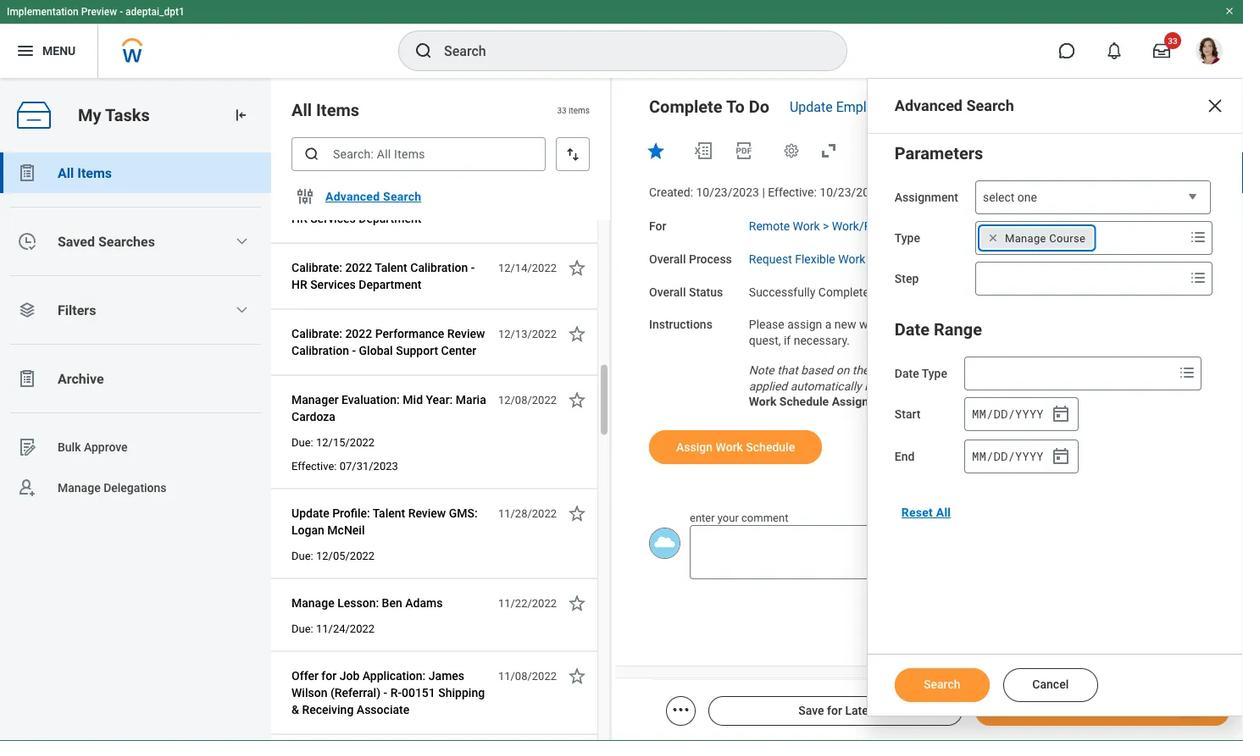 Task type: vqa. For each thing, say whether or not it's contained in the screenshot.
toolbar
no



Task type: describe. For each thing, give the bounding box(es) containing it.
manage delegations link
[[0, 468, 271, 508]]

- inside calibrate: 2022 performance review calibration - global support center
[[352, 344, 356, 358]]

his/her
[[1125, 318, 1162, 332]]

cardoza
[[291, 410, 335, 424]]

items inside button
[[77, 165, 112, 181]]

start group
[[964, 397, 1079, 431]]

Step field
[[976, 264, 1185, 294]]

- inside audit - work schedule assignment based on calendar rule
[[1188, 379, 1193, 393]]

employee
[[1020, 318, 1071, 332]]

prompts image for date type
[[1177, 363, 1197, 383]]

search inside button
[[924, 678, 961, 692]]

x image
[[1205, 96, 1225, 116]]

process
[[689, 252, 732, 266]]

job
[[340, 669, 360, 683]]

implementation
[[7, 6, 79, 18]]

gms:
[[449, 507, 478, 521]]

for
[[649, 219, 666, 233]]

my tasks
[[78, 105, 150, 125]]

note that based on the calendar eligibility rules, a new calendar may have already been applied automatically based on the changes entered on the position. use the "
[[749, 363, 1206, 393]]

type inside date range group
[[922, 367, 947, 381]]

item list element
[[271, 78, 612, 741]]

work for jacqueline
[[838, 252, 865, 266]]

dd for end
[[994, 449, 1008, 464]]

search button
[[895, 669, 990, 702]]

mm / dd / yyyy for end
[[972, 449, 1044, 464]]

1 2022 from the top
[[345, 195, 372, 209]]

1 calibrate: 2022 talent calibration - hr services department button from the top
[[291, 192, 489, 229]]

note
[[749, 363, 774, 377]]

date type
[[895, 367, 947, 381]]

on inside audit - work schedule assignment based on calendar rule
[[934, 395, 947, 409]]

calibrate: for 12/14/2022
[[291, 261, 342, 275]]

application:
[[363, 669, 426, 683]]

manage for manage delegations
[[58, 481, 101, 495]]

review for performance
[[447, 327, 485, 341]]

manage lesson: ben adams
[[291, 597, 443, 611]]

request flexible work arrangement: jacqueline desjardins
[[749, 252, 1059, 266]]

advanced inside dialog
[[895, 97, 963, 115]]

bulk approve
[[58, 440, 128, 454]]

schedule inside button
[[746, 440, 795, 454]]

calibrate: for 12/13/2022
[[291, 327, 342, 341]]

star image for manager evaluation: mid year: maria cardoza
[[567, 390, 587, 411]]

all items inside item list element
[[291, 100, 359, 120]]

11/22/2022
[[498, 597, 557, 610]]

parameters group
[[895, 140, 1215, 296]]

1 horizontal spatial calendar
[[1000, 99, 1054, 115]]

status
[[689, 285, 723, 299]]

reset
[[901, 506, 933, 520]]

mcneil
[[327, 524, 365, 538]]

calendar inside audit - work schedule assignment based on calendar rule
[[950, 395, 998, 409]]

work for calendar
[[907, 99, 938, 115]]

hr for first calibrate: 2022 talent calibration - hr services department button from the bottom
[[291, 278, 307, 292]]

update employee's work schedule calendar link
[[790, 99, 1054, 115]]

archive button
[[0, 358, 271, 399]]

2022 for 12/13/2022
[[345, 327, 372, 341]]

applied
[[749, 379, 787, 393]]

assign work schedule
[[676, 440, 795, 454]]

star image for manage lesson: ben adams
[[567, 594, 587, 614]]

all inside reset all "button"
[[936, 506, 951, 520]]

position.
[[1062, 379, 1108, 393]]

rename image
[[17, 437, 37, 458]]

created: 10/23/2023 | effective: 10/23/2023
[[649, 186, 883, 200]]

on up report
[[1026, 379, 1039, 393]]

evaluation:
[[342, 393, 400, 407]]

the up report
[[1042, 379, 1059, 393]]

year:
[[426, 393, 453, 407]]

arrangement:
[[868, 252, 940, 266]]

shipping
[[438, 686, 485, 700]]

james
[[429, 669, 464, 683]]

- left 12/14/2022
[[471, 261, 475, 275]]

2022 for 12/14/2022
[[345, 261, 372, 275]]

manage course element
[[1005, 230, 1086, 246]]

mm / dd / yyyy for start
[[972, 406, 1044, 422]]

fullscreen image
[[819, 141, 839, 161]]

due: for logan
[[291, 550, 313, 563]]

update profile: talent review gms: logan mcneil button
[[291, 504, 489, 541]]

12/13/2022
[[498, 328, 557, 341]]

a inside the please assign a new work schedule calendar to the employee based on his/her re quest, if necessary.
[[825, 318, 832, 332]]

2 calibrate: 2022 talent calibration - hr services department button from the top
[[291, 258, 489, 295]]

due: 11/24/2022
[[291, 623, 375, 636]]

your
[[718, 512, 739, 524]]

1 calibrate: from the top
[[291, 195, 342, 209]]

calibrate: 2022 performance review calibration - global support center button
[[291, 324, 489, 361]]

audit
[[1157, 379, 1185, 393]]

(10/23/2023)
[[1024, 219, 1095, 233]]

update for update profile: talent review gms: logan mcneil
[[291, 507, 329, 521]]

- inside banner
[[120, 6, 123, 18]]

33
[[557, 105, 567, 115]]

1 remote from the left
[[749, 219, 790, 233]]

due: 12/15/2022
[[291, 436, 375, 449]]

Search: All Items text field
[[291, 137, 546, 171]]

reset all button
[[895, 496, 958, 530]]

talent for 12/14/2022
[[375, 261, 407, 275]]

list containing all items
[[0, 153, 271, 508]]

search image
[[414, 41, 434, 61]]

prompts image
[[1188, 227, 1208, 247]]

1 vertical spatial "
[[1025, 395, 1029, 409]]

‎-
[[384, 686, 387, 700]]

advanced search inside advanced search "button"
[[325, 190, 421, 204]]

manager
[[291, 393, 339, 407]]

one
[[1018, 191, 1037, 205]]

based up the start
[[864, 379, 897, 393]]

12/05/2022
[[316, 550, 375, 563]]

complete to do
[[649, 97, 769, 117]]

hybrid
[[908, 219, 942, 233]]

have
[[1109, 363, 1134, 377]]

r-
[[390, 686, 402, 700]]

advanced search dialog
[[867, 78, 1243, 717]]

automatically
[[790, 379, 862, 393]]

export to excel image
[[693, 141, 713, 161]]

offer for job application: james wilson (referral) ‎- r-00151 shipping & receiving associate button
[[291, 666, 489, 721]]

overall for overall process
[[649, 252, 686, 266]]

date for date range
[[895, 319, 930, 339]]

related actions image
[[671, 700, 691, 720]]

completed
[[818, 285, 876, 299]]

advanced search button
[[319, 180, 428, 214]]

reset all
[[901, 506, 951, 520]]

2 horizontal spatial calendar
[[1035, 363, 1080, 377]]

calibrate: 2022 talent calibration - hr services department for first calibrate: 2022 talent calibration - hr services department button from the bottom
[[291, 261, 475, 292]]

maria
[[456, 393, 486, 407]]

bulk
[[58, 440, 81, 454]]

schedule for calendar
[[941, 99, 997, 115]]

date for date type
[[895, 367, 919, 381]]

schedule
[[888, 318, 935, 332]]

manage course
[[1005, 232, 1086, 244]]

overall for overall status
[[649, 285, 686, 299]]

all inside item list element
[[291, 100, 312, 120]]

update for update employee's work schedule calendar
[[790, 99, 833, 115]]

global
[[359, 344, 393, 358]]

yyyy for start
[[1015, 406, 1044, 422]]

&
[[291, 703, 299, 717]]

items
[[569, 105, 590, 115]]

been
[[1178, 363, 1203, 377]]

profile:
[[332, 507, 370, 521]]

the inside the please assign a new work schedule calendar to the employee based on his/her re quest, if necessary.
[[1000, 318, 1017, 332]]

quest,
[[749, 318, 1179, 348]]

flexible
[[795, 252, 835, 266]]

request
[[749, 252, 792, 266]]

close environment banner image
[[1224, 6, 1235, 16]]

if
[[784, 334, 791, 348]]

12/15/2022
[[316, 436, 375, 449]]

star image for 12/13/2022
[[567, 324, 587, 344]]

step
[[895, 272, 919, 286]]

calendar inside the please assign a new work schedule calendar to the employee based on his/her re quest, if necessary.
[[938, 318, 984, 332]]

overall status
[[649, 285, 723, 299]]

configure image
[[295, 186, 315, 207]]

schedule for assignment
[[779, 395, 829, 409]]



Task type: locate. For each thing, give the bounding box(es) containing it.
manage lesson: ben adams button
[[291, 594, 449, 614]]

offer
[[291, 669, 318, 683]]

schedule inside audit - work schedule assignment based on calendar rule
[[779, 395, 829, 409]]

select one button
[[975, 180, 1211, 215]]

1 vertical spatial assignment
[[832, 395, 896, 409]]

calibrate: 2022 talent calibration - hr services department button
[[291, 192, 489, 229], [291, 258, 489, 295]]

audit - work schedule assignment based on calendar rule
[[749, 379, 1196, 409]]

on up the start
[[900, 379, 913, 393]]

0 vertical spatial calibration
[[410, 195, 468, 209]]

1 horizontal spatial calendar
[[938, 318, 984, 332]]

star image right 12/13/2022
[[567, 324, 587, 344]]

0 horizontal spatial advanced
[[325, 190, 380, 204]]

on down changes
[[934, 395, 947, 409]]

advanced right configure icon
[[325, 190, 380, 204]]

star image right 11/22/2022
[[567, 594, 587, 614]]

0 vertical spatial calendar image
[[1051, 404, 1071, 425]]

2 horizontal spatial all
[[936, 506, 951, 520]]

2 department from the top
[[359, 278, 421, 292]]

work/remote
[[832, 219, 905, 233]]

a up entered
[[1001, 363, 1007, 377]]

please assign a new work schedule calendar to the employee based on his/her re quest, if necessary.
[[749, 318, 1179, 348]]

talent up "performance"
[[375, 261, 407, 275]]

calendar image inside end group
[[1051, 447, 1071, 467]]

based inside audit - work schedule assignment based on calendar rule
[[899, 395, 931, 409]]

1 vertical spatial type
[[922, 367, 947, 381]]

talent down search: all items text field
[[375, 195, 407, 209]]

1 horizontal spatial update
[[790, 99, 833, 115]]

associate
[[357, 703, 409, 717]]

advanced search
[[895, 97, 1014, 115], [325, 190, 421, 204]]

mm for start
[[972, 406, 986, 422]]

dd for start
[[994, 406, 1008, 422]]

manage inside button
[[291, 597, 334, 611]]

(referral)
[[330, 686, 381, 700]]

due: left "11/24/2022"
[[291, 623, 313, 636]]

1 mm / dd / yyyy from the top
[[972, 406, 1044, 422]]

eligibility
[[920, 363, 967, 377]]

2 calibrate: from the top
[[291, 261, 342, 275]]

manage inside option
[[1005, 232, 1046, 244]]

overall down for
[[649, 252, 686, 266]]

0 vertical spatial talent
[[375, 195, 407, 209]]

1 vertical spatial calibrate: 2022 talent calibration - hr services department
[[291, 261, 475, 292]]

all inside all items button
[[58, 165, 74, 181]]

date right work at the top right of page
[[895, 319, 930, 339]]

0 vertical spatial dd
[[994, 406, 1008, 422]]

dd inside end group
[[994, 449, 1008, 464]]

enter your comment
[[690, 512, 788, 524]]

assignment down 'automatically'
[[832, 395, 896, 409]]

2 vertical spatial calibrate:
[[291, 327, 342, 341]]

prompts image
[[1188, 268, 1208, 288], [1177, 363, 1197, 383]]

2 horizontal spatial search
[[966, 97, 1014, 115]]

0 horizontal spatial all items
[[58, 165, 112, 181]]

mm / dd / yyyy inside end group
[[972, 449, 1044, 464]]

report
[[1032, 395, 1063, 409]]

mm / dd / yyyy down start group
[[972, 449, 1044, 464]]

1 hr from the top
[[291, 212, 307, 226]]

1 services from the top
[[310, 212, 356, 226]]

mm inside end group
[[972, 449, 986, 464]]

effective: inside item list element
[[291, 460, 337, 473]]

0 horizontal spatial calendar
[[950, 395, 998, 409]]

0 vertical spatial effective:
[[768, 186, 817, 200]]

a inside note that based on the calendar eligibility rules, a new calendar may have already been applied automatically based on the changes entered on the position. use the "
[[1001, 363, 1007, 377]]

0 vertical spatial update
[[790, 99, 833, 115]]

1 star image from the top
[[567, 390, 587, 411]]

calibrate: 2022 talent calibration - hr services department for 1st calibrate: 2022 talent calibration - hr services department button from the top
[[291, 195, 475, 226]]

remote up request
[[749, 219, 790, 233]]

2 calibrate: 2022 talent calibration - hr services department from the top
[[291, 261, 475, 292]]

1 horizontal spatial review
[[447, 327, 485, 341]]

manage delegations
[[58, 481, 167, 495]]

work down applied
[[749, 395, 777, 409]]

1 vertical spatial prompts image
[[1177, 363, 1197, 383]]

due:
[[291, 436, 313, 449], [291, 550, 313, 563], [291, 623, 313, 636]]

0 vertical spatial review
[[447, 327, 485, 341]]

0 vertical spatial mm / dd / yyyy
[[972, 406, 1044, 422]]

12/14/2022
[[498, 262, 557, 275]]

1 vertical spatial schedule
[[779, 395, 829, 409]]

manager evaluation: mid year: maria cardoza
[[291, 393, 486, 424]]

prompts image for step
[[1188, 268, 1208, 288]]

archive
[[58, 371, 104, 387]]

0 horizontal spatial remote
[[749, 219, 790, 233]]

1 due: from the top
[[291, 436, 313, 449]]

calibrate: down search icon
[[291, 195, 342, 209]]

dd inside start group
[[994, 406, 1008, 422]]

performance
[[375, 327, 444, 341]]

course
[[1049, 232, 1086, 244]]

that
[[777, 363, 798, 377]]

the up 'automatically'
[[852, 363, 869, 377]]

1 vertical spatial services
[[310, 278, 356, 292]]

successfully completed
[[749, 285, 876, 299]]

11/24/2022
[[316, 623, 375, 636]]

transformation import image
[[232, 107, 249, 124]]

1 horizontal spatial to
[[1066, 395, 1077, 409]]

profile logan mcneil element
[[1185, 32, 1233, 69]]

0 vertical spatial mm
[[972, 406, 986, 422]]

review inside update profile: talent review gms: logan mcneil
[[408, 507, 446, 521]]

" report to check
[[1025, 395, 1111, 409]]

items inside item list element
[[316, 100, 359, 120]]

1 vertical spatial dd
[[994, 449, 1008, 464]]

0 vertical spatial services
[[310, 212, 356, 226]]

advanced search inside advanced search dialog
[[895, 97, 1014, 115]]

0 horizontal spatial all
[[58, 165, 74, 181]]

search
[[966, 97, 1014, 115], [383, 190, 421, 204], [924, 678, 961, 692]]

2 vertical spatial manage
[[291, 597, 334, 611]]

1 date from the top
[[895, 319, 930, 339]]

select one
[[983, 191, 1037, 205]]

calibrate: 2022 talent calibration - hr services department
[[291, 195, 475, 226], [291, 261, 475, 292]]

the left employee
[[1000, 318, 1017, 332]]

notifications large image
[[1106, 42, 1123, 59]]

cancel button
[[1003, 669, 1098, 702]]

1 vertical spatial 2022
[[345, 261, 372, 275]]

" down already
[[1153, 379, 1157, 393]]

2 vertical spatial all
[[936, 506, 951, 520]]

star image right 11/08/2022
[[567, 666, 587, 687]]

mm inside start group
[[972, 406, 986, 422]]

x small image
[[985, 230, 1002, 247]]

0 vertical spatial advanced
[[895, 97, 963, 115]]

comment
[[742, 512, 788, 524]]

mm / dd / yyyy
[[972, 406, 1044, 422], [972, 449, 1044, 464]]

2 vertical spatial search
[[924, 678, 961, 692]]

1 vertical spatial all items
[[58, 165, 112, 181]]

work left >
[[793, 219, 820, 233]]

assignment
[[895, 191, 958, 205], [832, 395, 896, 409]]

2022 inside calibrate: 2022 performance review calibration - global support center
[[345, 327, 372, 341]]

1 vertical spatial mm / dd / yyyy
[[972, 449, 1044, 464]]

rules,
[[970, 363, 998, 377]]

1 horizontal spatial search
[[924, 678, 961, 692]]

work inside button
[[716, 440, 743, 454]]

0 vertical spatial all items
[[291, 100, 359, 120]]

assign
[[676, 440, 713, 454]]

talent
[[375, 195, 407, 209], [375, 261, 407, 275], [373, 507, 405, 521]]

mm / dd / yyyy down entered
[[972, 406, 1044, 422]]

department down search: all items text field
[[359, 212, 421, 226]]

1 calibrate: 2022 talent calibration - hr services department from the top
[[291, 195, 475, 226]]

advanced search up parameters button
[[895, 97, 1014, 115]]

12/08/2022
[[498, 394, 557, 407]]

1 vertical spatial talent
[[375, 261, 407, 275]]

1 vertical spatial calendar image
[[1051, 447, 1071, 467]]

2 2022 from the top
[[345, 261, 372, 275]]

all items inside button
[[58, 165, 112, 181]]

manage for manage lesson: ben adams
[[291, 597, 334, 611]]

cancel
[[1032, 678, 1069, 692]]

star image right 12/14/2022
[[567, 258, 587, 278]]

all items up search icon
[[291, 100, 359, 120]]

1 horizontal spatial type
[[922, 367, 947, 381]]

- right preview
[[120, 6, 123, 18]]

new inside note that based on the calendar eligibility rules, a new calendar may have already been applied automatically based on the changes entered on the position. use the "
[[1010, 363, 1032, 377]]

manager evaluation: mid year: maria cardoza button
[[291, 390, 489, 427]]

new
[[834, 318, 856, 332], [1010, 363, 1032, 377]]

items down my
[[77, 165, 112, 181]]

0 vertical spatial calibrate:
[[291, 195, 342, 209]]

enter
[[690, 512, 715, 524]]

0 horizontal spatial calendar
[[872, 363, 917, 377]]

my tasks element
[[0, 78, 271, 741]]

star image right 11/28/2022
[[567, 504, 587, 524]]

on up 'automatically'
[[836, 363, 849, 377]]

1 vertical spatial calendar
[[950, 395, 998, 409]]

center
[[441, 344, 476, 358]]

on left his/her
[[1109, 318, 1122, 332]]

implementation preview -   adeptai_dpt1
[[7, 6, 185, 18]]

2 hr from the top
[[291, 278, 307, 292]]

2 vertical spatial talent
[[373, 507, 405, 521]]

talent inside update profile: talent review gms: logan mcneil
[[373, 507, 405, 521]]

0 vertical spatial "
[[1153, 379, 1157, 393]]

0 vertical spatial due:
[[291, 436, 313, 449]]

update profile: talent review gms: logan mcneil
[[291, 507, 478, 538]]

calibrate: inside calibrate: 2022 performance review calibration - global support center
[[291, 327, 342, 341]]

00151
[[402, 686, 435, 700]]

1 horizontal spatial 10/23/2023
[[820, 186, 883, 200]]

- down been
[[1188, 379, 1193, 393]]

all right "reset"
[[936, 506, 951, 520]]

1 horizontal spatial manage
[[291, 597, 334, 611]]

2 yyyy from the top
[[1015, 449, 1044, 464]]

1 vertical spatial hr
[[291, 278, 307, 292]]

based right employee
[[1074, 318, 1106, 332]]

assignment inside parameters 'group'
[[895, 191, 958, 205]]

based down date type
[[899, 395, 931, 409]]

tasks
[[105, 105, 150, 125]]

>
[[823, 219, 829, 233]]

based inside the please assign a new work schedule calendar to the employee based on his/her re quest, if necessary.
[[1074, 318, 1106, 332]]

to
[[726, 97, 745, 117]]

1 yyyy from the top
[[1015, 406, 1044, 422]]

1 vertical spatial mm
[[972, 449, 986, 464]]

calendar image for end
[[1051, 447, 1071, 467]]

update up fullscreen image
[[790, 99, 833, 115]]

3 calibrate: from the top
[[291, 327, 342, 341]]

dd down entered
[[994, 406, 1008, 422]]

hr for 1st calibrate: 2022 talent calibration - hr services department button from the top
[[291, 212, 307, 226]]

calendar image down " report to check
[[1051, 447, 1071, 467]]

all right clipboard icon
[[58, 165, 74, 181]]

due: down cardoza
[[291, 436, 313, 449]]

remote up the jacqueline
[[951, 219, 992, 233]]

prompts image inside date range group
[[1177, 363, 1197, 383]]

1 vertical spatial yyyy
[[1015, 449, 1044, 464]]

star image
[[567, 390, 587, 411], [567, 594, 587, 614], [567, 666, 587, 687]]

all items right clipboard icon
[[58, 165, 112, 181]]

1 mm from the top
[[972, 406, 986, 422]]

1 vertical spatial advanced search
[[325, 190, 421, 204]]

1 horizontal spatial a
[[1001, 363, 1007, 377]]

- down search: all items text field
[[471, 195, 475, 209]]

schedule down applied
[[746, 440, 795, 454]]

review inside calibrate: 2022 performance review calibration - global support center
[[447, 327, 485, 341]]

Date Type field
[[965, 358, 1174, 389]]

0 horizontal spatial a
[[825, 318, 832, 332]]

mm / dd / yyyy inside start group
[[972, 406, 1044, 422]]

0 vertical spatial assignment
[[895, 191, 958, 205]]

1 vertical spatial all
[[58, 165, 74, 181]]

enter your comment text field
[[690, 526, 1209, 580]]

1 vertical spatial search
[[383, 190, 421, 204]]

0 vertical spatial new
[[834, 318, 856, 332]]

clipboard image
[[17, 369, 37, 389]]

to inside the please assign a new work schedule calendar to the employee based on his/her re quest, if necessary.
[[987, 318, 997, 332]]

all up search icon
[[291, 100, 312, 120]]

review left gms:
[[408, 507, 446, 521]]

0 horizontal spatial new
[[834, 318, 856, 332]]

to right 'range'
[[987, 318, 997, 332]]

- right hybrid
[[945, 219, 948, 233]]

search image
[[303, 146, 320, 163]]

1 horizontal spatial effective:
[[768, 186, 817, 200]]

all items button
[[0, 153, 271, 193]]

0 horizontal spatial update
[[291, 507, 329, 521]]

1 horizontal spatial remote
[[951, 219, 992, 233]]

1 horizontal spatial advanced
[[895, 97, 963, 115]]

overall status element
[[749, 275, 876, 300]]

calendar image
[[1051, 404, 1071, 425], [1051, 447, 1071, 467]]

" inside note that based on the calendar eligibility rules, a new calendar may have already been applied automatically based on the changes entered on the position. use the "
[[1153, 379, 1157, 393]]

10/23/2023
[[696, 186, 759, 200], [820, 186, 883, 200]]

1 horizontal spatial all
[[291, 100, 312, 120]]

schedule down 'automatically'
[[779, 395, 829, 409]]

2 dd from the top
[[994, 449, 1008, 464]]

calibrate: 2022 performance review calibration - global support center
[[291, 327, 485, 358]]

may
[[1083, 363, 1106, 377]]

user plus image
[[17, 478, 37, 498]]

star image up 'created:'
[[646, 141, 666, 161]]

calibrate: 2022 talent calibration - hr services department down search: all items text field
[[291, 195, 475, 226]]

0 vertical spatial hr
[[291, 212, 307, 226]]

check
[[1080, 395, 1111, 409]]

calendar image for start
[[1051, 404, 1071, 425]]

0 vertical spatial manage
[[1005, 232, 1046, 244]]

0 vertical spatial overall
[[649, 252, 686, 266]]

update up logan
[[291, 507, 329, 521]]

re
[[1165, 318, 1179, 332]]

implementation preview -   adeptai_dpt1 banner
[[0, 0, 1243, 78]]

2 services from the top
[[310, 278, 356, 292]]

manage for manage course
[[1005, 232, 1046, 244]]

0 vertical spatial schedule
[[941, 99, 997, 115]]

assignment up 'remote work > work/remote hybrid - remote days (10/23/2023)' link
[[895, 191, 958, 205]]

all
[[291, 100, 312, 120], [58, 165, 74, 181], [936, 506, 951, 520]]

calibrate: 2022 talent calibration - hr services department button up "performance"
[[291, 258, 489, 295]]

calibrate: up manager at left bottom
[[291, 327, 342, 341]]

0 horizontal spatial to
[[987, 318, 997, 332]]

0 horizontal spatial 10/23/2023
[[696, 186, 759, 200]]

type
[[895, 231, 920, 245], [922, 367, 947, 381]]

inbox large image
[[1153, 42, 1170, 59]]

2 due: from the top
[[291, 550, 313, 563]]

services down configure icon
[[310, 212, 356, 226]]

star image right 12/08/2022
[[567, 390, 587, 411]]

calendar image left check
[[1051, 404, 1071, 425]]

" left report
[[1025, 395, 1029, 409]]

2 vertical spatial star image
[[567, 666, 587, 687]]

type inside parameters 'group'
[[895, 231, 920, 245]]

search inside "button"
[[383, 190, 421, 204]]

3 2022 from the top
[[345, 327, 372, 341]]

mm down start group
[[972, 449, 986, 464]]

yyyy inside start group
[[1015, 406, 1044, 422]]

dd down start group
[[994, 449, 1008, 464]]

2 remote from the left
[[951, 219, 992, 233]]

0 horizontal spatial "
[[1025, 395, 1029, 409]]

calibration up manager at left bottom
[[291, 344, 349, 358]]

created:
[[649, 186, 693, 200]]

2 10/23/2023 from the left
[[820, 186, 883, 200]]

the
[[1000, 318, 1017, 332], [852, 363, 869, 377], [916, 379, 933, 393], [1042, 379, 1059, 393], [1133, 379, 1150, 393]]

manage down bulk
[[58, 481, 101, 495]]

date left eligibility
[[895, 367, 919, 381]]

new left work at the top right of page
[[834, 318, 856, 332]]

rule
[[1001, 395, 1025, 409]]

0 vertical spatial yyyy
[[1015, 406, 1044, 422]]

manage up the 'due: 11/24/2022'
[[291, 597, 334, 611]]

preview
[[81, 6, 117, 18]]

1 department from the top
[[359, 212, 421, 226]]

the down already
[[1133, 379, 1150, 393]]

1 vertical spatial a
[[1001, 363, 1007, 377]]

calibrate: 2022 talent calibration - hr services department button down search: all items text field
[[291, 192, 489, 229]]

due: for cardoza
[[291, 436, 313, 449]]

advanced inside "button"
[[325, 190, 380, 204]]

new up entered
[[1010, 363, 1032, 377]]

3 star image from the top
[[567, 666, 587, 687]]

the down eligibility
[[916, 379, 933, 393]]

1 calendar image from the top
[[1051, 404, 1071, 425]]

list
[[0, 153, 271, 508]]

end group
[[964, 440, 1079, 474]]

2 calendar image from the top
[[1051, 447, 1071, 467]]

calibrate: 2022 talent calibration - hr services department up "performance"
[[291, 261, 475, 292]]

1 vertical spatial update
[[291, 507, 329, 521]]

1 vertical spatial manage
[[58, 481, 101, 495]]

on inside the please assign a new work schedule calendar to the employee based on his/her re quest, if necessary.
[[1109, 318, 1122, 332]]

mm
[[972, 406, 986, 422], [972, 449, 986, 464]]

date range
[[895, 319, 982, 339]]

prompts image right already
[[1177, 363, 1197, 383]]

2 mm from the top
[[972, 449, 986, 464]]

1 vertical spatial calibration
[[410, 261, 468, 275]]

0 vertical spatial department
[[359, 212, 421, 226]]

view printable version (pdf) image
[[734, 141, 754, 161]]

manage course, press delete to clear value. option
[[981, 228, 1092, 248]]

request flexible work arrangement: jacqueline desjardins link
[[749, 249, 1059, 266]]

update employee's work schedule calendar
[[790, 99, 1054, 115]]

effective: down "due: 12/15/2022"
[[291, 460, 337, 473]]

star image
[[646, 141, 666, 161], [567, 258, 587, 278], [567, 324, 587, 344], [567, 504, 587, 524]]

2 vertical spatial calibration
[[291, 344, 349, 358]]

star image for 12/14/2022
[[567, 258, 587, 278]]

items up search icon
[[316, 100, 359, 120]]

07/31/2023
[[340, 460, 398, 473]]

advanced up parameters button
[[895, 97, 963, 115]]

- left global at the left of page
[[352, 344, 356, 358]]

delegations
[[103, 481, 167, 495]]

complete
[[649, 97, 723, 117]]

1 10/23/2023 from the left
[[696, 186, 759, 200]]

review for talent
[[408, 507, 446, 521]]

use
[[1110, 379, 1131, 393]]

assignment inside audit - work schedule assignment based on calendar rule
[[832, 395, 896, 409]]

1 horizontal spatial new
[[1010, 363, 1032, 377]]

desjardins
[[1003, 252, 1059, 266]]

based up 'automatically'
[[801, 363, 833, 377]]

schedule up parameters
[[941, 99, 997, 115]]

work up completed
[[838, 252, 865, 266]]

to down position.
[[1066, 395, 1077, 409]]

3 due: from the top
[[291, 623, 313, 636]]

advanced search down search: all items text field
[[325, 190, 421, 204]]

0 vertical spatial star image
[[567, 390, 587, 411]]

0 vertical spatial to
[[987, 318, 997, 332]]

talent for 11/28/2022
[[373, 507, 405, 521]]

prompts image inside parameters 'group'
[[1188, 268, 1208, 288]]

0 horizontal spatial type
[[895, 231, 920, 245]]

0 horizontal spatial items
[[77, 165, 112, 181]]

1 vertical spatial items
[[77, 165, 112, 181]]

date range group
[[895, 316, 1215, 475]]

my
[[78, 105, 101, 125]]

days
[[995, 219, 1021, 233]]

0 vertical spatial 2022
[[345, 195, 372, 209]]

1 vertical spatial overall
[[649, 285, 686, 299]]

1 horizontal spatial items
[[316, 100, 359, 120]]

overall up instructions at the top
[[649, 285, 686, 299]]

bulk approve link
[[0, 427, 271, 468]]

talent right profile:
[[373, 507, 405, 521]]

for
[[321, 669, 337, 683]]

2022 right configure icon
[[345, 195, 372, 209]]

manage inside my tasks element
[[58, 481, 101, 495]]

overall process
[[649, 252, 732, 266]]

clipboard image
[[17, 163, 37, 183]]

successfully
[[749, 285, 815, 299]]

33 items
[[557, 105, 590, 115]]

new inside the please assign a new work schedule calendar to the employee based on his/her re quest, if necessary.
[[834, 318, 856, 332]]

advanced
[[895, 97, 963, 115], [325, 190, 380, 204]]

2 mm / dd / yyyy from the top
[[972, 449, 1044, 464]]

mm for end
[[972, 449, 986, 464]]

department up "performance"
[[359, 278, 421, 292]]

2 vertical spatial 2022
[[345, 327, 372, 341]]

work for assignment
[[749, 395, 777, 409]]

work right the assign
[[716, 440, 743, 454]]

calibration inside calibrate: 2022 performance review calibration - global support center
[[291, 344, 349, 358]]

yyyy for end
[[1015, 449, 1044, 464]]

update inside update profile: talent review gms: logan mcneil
[[291, 507, 329, 521]]

due: down logan
[[291, 550, 313, 563]]

prompts image down prompts icon
[[1188, 268, 1208, 288]]

work inside audit - work schedule assignment based on calendar rule
[[749, 395, 777, 409]]

a
[[825, 318, 832, 332], [1001, 363, 1007, 377]]

1 vertical spatial effective:
[[291, 460, 337, 473]]

1 dd from the top
[[994, 406, 1008, 422]]

1 overall from the top
[[649, 252, 686, 266]]

a up necessary. at the top of the page
[[825, 318, 832, 332]]

0 vertical spatial a
[[825, 318, 832, 332]]

manage up desjardins
[[1005, 232, 1046, 244]]

effective: right |
[[768, 186, 817, 200]]

0 horizontal spatial review
[[408, 507, 446, 521]]

work up parameters button
[[907, 99, 938, 115]]

2022 up global at the left of page
[[345, 327, 372, 341]]

2 overall from the top
[[649, 285, 686, 299]]

0 horizontal spatial advanced search
[[325, 190, 421, 204]]

calibration down search: all items text field
[[410, 195, 468, 209]]

overall
[[649, 252, 686, 266], [649, 285, 686, 299]]

2 date from the top
[[895, 367, 919, 381]]

1 vertical spatial department
[[359, 278, 421, 292]]

calendar image inside start group
[[1051, 404, 1071, 425]]

adams
[[405, 597, 443, 611]]

0 horizontal spatial manage
[[58, 481, 101, 495]]

calibrate: down configure icon
[[291, 261, 342, 275]]

schedule
[[941, 99, 997, 115], [779, 395, 829, 409], [746, 440, 795, 454]]

parameters button
[[895, 143, 983, 163]]

yyyy inside end group
[[1015, 449, 1044, 464]]

10/23/2023 up work/remote
[[820, 186, 883, 200]]

0 horizontal spatial effective:
[[291, 460, 337, 473]]

2 star image from the top
[[567, 594, 587, 614]]

star image for due: 12/05/2022
[[567, 504, 587, 524]]

2022 down advanced search "button"
[[345, 261, 372, 275]]



